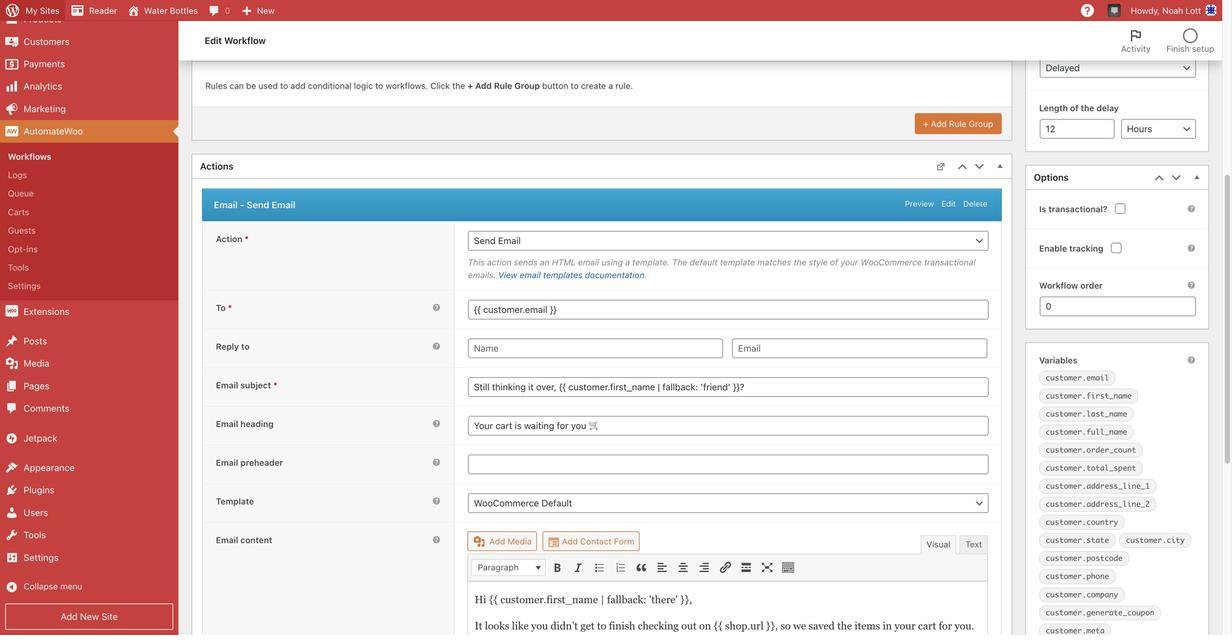 Task type: describe. For each thing, give the bounding box(es) containing it.
customer.address_line_2
[[1046, 500, 1151, 509]]

2 horizontal spatial *
[[273, 380, 278, 390]]

style
[[809, 257, 828, 267]]

woocommerce
[[861, 257, 922, 267]]

action
[[487, 257, 512, 267]]

add contact form
[[560, 537, 635, 546]]

add for add media
[[490, 537, 506, 546]]

0 vertical spatial a
[[609, 81, 613, 90]]

logs link
[[0, 166, 179, 184]]

finish setup
[[1167, 44, 1215, 54]]

preheader
[[241, 458, 283, 468]]

pages link
[[0, 375, 179, 398]]

to right logic
[[376, 81, 384, 90]]

order
[[1081, 281, 1103, 291]]

edit for edit workflow
[[205, 35, 222, 46]]

reader
[[89, 6, 117, 15]]

actions
[[200, 161, 234, 172]]

2 horizontal spatial the
[[1081, 103, 1095, 113]]

view email templates documentation link
[[499, 270, 645, 280]]

new link
[[235, 0, 280, 21]]

to left create
[[571, 81, 579, 90]]

activity
[[1122, 44, 1151, 54]]

email for email heading
[[216, 419, 238, 429]]

customer.postcode
[[1046, 554, 1123, 563]]

reply
[[216, 342, 239, 351]]

group inside button
[[969, 119, 994, 129]]

matches
[[758, 257, 792, 267]]

ins
[[26, 244, 38, 254]]

extensions
[[24, 306, 70, 317]]

posts link
[[0, 330, 179, 353]]

0 horizontal spatial email
[[520, 270, 541, 280]]

edit workflow
[[205, 35, 266, 46]]

your
[[841, 257, 859, 267]]

be
[[246, 81, 256, 90]]

guests link
[[0, 221, 179, 240]]

analytics
[[24, 81, 62, 92]]

E.g. {{ customer.email }}, admin@example.org --notracking text field
[[468, 300, 989, 320]]

using
[[602, 257, 623, 267]]

collapse menu
[[24, 582, 82, 591]]

customer.company
[[1046, 590, 1119, 600]]

variables
[[1040, 356, 1078, 365]]

2 tools link from the top
[[0, 524, 179, 547]]

* for action *
[[245, 234, 249, 244]]

rules for rules can be used to add conditional logic to workflows. click the + add rule group button to create a rule.
[[205, 81, 227, 90]]

activity button
[[1114, 21, 1159, 60]]

+ inside button
[[924, 119, 929, 129]]

rules (optional)
[[200, 44, 264, 54]]

length
[[1040, 103, 1069, 113]]

conditional
[[308, 81, 352, 90]]

0 vertical spatial settings
[[8, 281, 41, 291]]

reply to
[[216, 342, 250, 351]]

preview
[[906, 199, 935, 208]]

template.
[[633, 257, 670, 267]]

site
[[102, 611, 118, 622]]

water
[[144, 6, 168, 15]]

to
[[216, 303, 226, 313]]

html
[[552, 257, 576, 267]]

pages
[[24, 381, 50, 392]]

0 horizontal spatial new
[[80, 611, 99, 622]]

1 vertical spatial tools
[[24, 530, 46, 541]]

add contact form button
[[543, 532, 640, 551]]

carts link
[[0, 203, 179, 221]]

to left add
[[280, 81, 288, 90]]

view
[[499, 270, 518, 280]]

my sites link
[[0, 0, 65, 21]]

visual button
[[921, 536, 957, 555]]

comments link
[[0, 398, 179, 420]]

default
[[690, 257, 718, 267]]

rules can be used to add conditional logic to workflows. click the + add rule group button to create a rule.
[[205, 81, 633, 90]]

workflows.
[[386, 81, 428, 90]]

queue
[[8, 189, 34, 198]]

rule.
[[616, 81, 633, 90]]

email for email - send email
[[214, 199, 238, 210]]

(optional)
[[229, 44, 264, 54]]

rules for rules (optional)
[[200, 44, 225, 54]]

action
[[216, 234, 243, 244]]

my
[[26, 6, 38, 15]]

posts
[[24, 336, 47, 347]]

* for to *
[[228, 303, 232, 313]]

to *
[[216, 303, 232, 313]]

notification image
[[1110, 5, 1120, 15]]

email right send
[[272, 199, 296, 210]]

queue link
[[0, 184, 179, 203]]

2 settings link from the top
[[0, 547, 179, 569]]

click
[[431, 81, 450, 90]]

add for add new site
[[61, 611, 78, 622]]

add new site link
[[5, 604, 173, 630]]

products
[[24, 14, 62, 24]]

email content
[[216, 535, 272, 545]]

sites
[[40, 6, 60, 15]]

paragraph button
[[472, 559, 546, 576]]

users link
[[0, 502, 179, 524]]

my sites
[[26, 6, 60, 15]]

marketing link
[[0, 98, 179, 120]]

subject
[[241, 380, 271, 390]]

email - send email
[[214, 199, 296, 210]]

customer.first_name
[[1046, 391, 1132, 401]]

customer.total_spent
[[1046, 464, 1137, 473]]

template
[[720, 257, 755, 267]]

water bottles
[[144, 6, 198, 15]]

0 vertical spatial the
[[453, 81, 465, 90]]

customer.order_count
[[1046, 445, 1137, 455]]

add media button
[[468, 532, 537, 551]]

a inside the this action sends an html email using a template. the default template matches the style of your woocommerce transactional emails.
[[626, 257, 630, 267]]



Task type: locate. For each thing, give the bounding box(es) containing it.
rules left can
[[205, 81, 227, 90]]

delay
[[1097, 103, 1120, 113]]

0 vertical spatial media
[[24, 358, 49, 369]]

0 vertical spatial settings link
[[0, 277, 179, 295]]

appearance link
[[0, 457, 179, 479]]

0 horizontal spatial workflow
[[224, 35, 266, 46]]

1 vertical spatial settings link
[[0, 547, 179, 569]]

None number field
[[464, 0, 1000, 14], [1040, 119, 1115, 139], [1040, 297, 1197, 316], [464, 0, 1000, 14], [1040, 119, 1115, 139], [1040, 297, 1197, 316]]

workflow down new link
[[224, 35, 266, 46]]

0 vertical spatial new
[[257, 6, 275, 15]]

email up view email templates documentation .
[[578, 257, 600, 267]]

1 vertical spatial new
[[80, 611, 99, 622]]

0 vertical spatial +
[[468, 81, 473, 90]]

2 vertical spatial *
[[273, 380, 278, 390]]

0 vertical spatial tools link
[[0, 258, 179, 277]]

1 horizontal spatial +
[[924, 119, 929, 129]]

options
[[1035, 172, 1069, 183]]

email for email content
[[216, 535, 238, 545]]

edit left delete
[[942, 199, 956, 208]]

settings link up collapse menu dropdown button
[[0, 547, 179, 569]]

the inside the this action sends an html email using a template. the default template matches the style of your woocommerce transactional emails.
[[794, 257, 807, 267]]

0 horizontal spatial the
[[453, 81, 465, 90]]

add for add contact form
[[562, 537, 578, 546]]

0 vertical spatial email
[[578, 257, 600, 267]]

analytics link
[[0, 75, 179, 98]]

tools down the users
[[24, 530, 46, 541]]

automatewoo
[[24, 126, 83, 137]]

email for email subject *
[[216, 380, 238, 390]]

1 horizontal spatial *
[[245, 234, 249, 244]]

template
[[216, 497, 254, 506]]

settings link up extensions link
[[0, 277, 179, 295]]

0 vertical spatial edit
[[205, 35, 222, 46]]

this
[[468, 257, 485, 267]]

logic
[[354, 81, 373, 90]]

a left rule.
[[609, 81, 613, 90]]

media inside button
[[508, 537, 532, 546]]

tools
[[8, 263, 29, 272], [24, 530, 46, 541]]

email left preheader
[[216, 458, 238, 468]]

+ add rule group button
[[915, 113, 1002, 134]]

1 vertical spatial workflow
[[1040, 281, 1079, 291]]

2 vertical spatial the
[[794, 257, 807, 267]]

email left content
[[216, 535, 238, 545]]

button
[[543, 81, 569, 90]]

-
[[240, 199, 245, 210]]

to right reply
[[241, 342, 250, 351]]

email left heading in the bottom left of the page
[[216, 419, 238, 429]]

0 horizontal spatial rule
[[494, 81, 513, 90]]

1 vertical spatial the
[[1081, 103, 1095, 113]]

tab list containing activity
[[1114, 21, 1223, 60]]

to
[[280, 81, 288, 90], [376, 81, 384, 90], [571, 81, 579, 90], [241, 342, 250, 351]]

customer.address_line_1
[[1046, 482, 1151, 491]]

email down sends
[[520, 270, 541, 280]]

the
[[453, 81, 465, 90], [1081, 103, 1095, 113], [794, 257, 807, 267]]

rules
[[200, 44, 225, 54], [205, 81, 227, 90]]

0 vertical spatial rules
[[200, 44, 225, 54]]

Name text field
[[468, 339, 724, 358]]

of inside the this action sends an html email using a template. the default template matches the style of your woocommerce transactional emails.
[[831, 257, 839, 267]]

customers
[[24, 36, 70, 47]]

products link
[[0, 8, 179, 30]]

0 vertical spatial of
[[1071, 103, 1079, 113]]

*
[[245, 234, 249, 244], [228, 303, 232, 313], [273, 380, 278, 390]]

email heading
[[216, 419, 274, 429]]

1 horizontal spatial a
[[626, 257, 630, 267]]

0
[[225, 6, 230, 15]]

of
[[1071, 103, 1079, 113], [831, 257, 839, 267]]

* right subject
[[273, 380, 278, 390]]

settings
[[8, 281, 41, 291], [24, 552, 59, 563]]

0 link
[[203, 0, 235, 21]]

emails.
[[468, 270, 496, 280]]

noah
[[1163, 6, 1184, 15]]

media up pages at the bottom left of page
[[24, 358, 49, 369]]

1 vertical spatial group
[[969, 119, 994, 129]]

rule inside button
[[950, 119, 967, 129]]

0 vertical spatial tools
[[8, 263, 29, 272]]

email left subject
[[216, 380, 238, 390]]

bottles
[[170, 6, 198, 15]]

settings up collapse
[[24, 552, 59, 563]]

0 horizontal spatial media
[[24, 358, 49, 369]]

email left -
[[214, 199, 238, 210]]

collapse
[[24, 582, 58, 591]]

tools link down plugins link
[[0, 524, 179, 547]]

finish setup button
[[1159, 21, 1223, 60]]

enable tracking
[[1040, 243, 1106, 253]]

0 horizontal spatial group
[[515, 81, 540, 90]]

edit for "edit" link
[[942, 199, 956, 208]]

contact
[[580, 537, 612, 546]]

0 horizontal spatial *
[[228, 303, 232, 313]]

howdy, noah lott
[[1132, 6, 1202, 15]]

add media
[[487, 537, 532, 546]]

1 settings link from the top
[[0, 277, 179, 295]]

delete
[[964, 199, 988, 208]]

customer.phone
[[1046, 572, 1110, 581]]

new right 0
[[257, 6, 275, 15]]

edit
[[205, 35, 222, 46], [942, 199, 956, 208]]

sends
[[514, 257, 538, 267]]

used
[[259, 81, 278, 90]]

collapse menu button
[[0, 576, 179, 599]]

email preheader
[[216, 458, 283, 468]]

settings up extensions
[[8, 281, 41, 291]]

None submit
[[1166, 0, 1203, 9]]

new left site
[[80, 611, 99, 622]]

toolbar navigation
[[0, 0, 1223, 24]]

can
[[230, 81, 244, 90]]

1 horizontal spatial workflow
[[1040, 281, 1079, 291]]

1 vertical spatial email
[[520, 270, 541, 280]]

1 vertical spatial media
[[508, 537, 532, 546]]

form
[[614, 537, 635, 546]]

text button
[[960, 536, 989, 555]]

add new site
[[61, 611, 118, 622]]

0 vertical spatial group
[[515, 81, 540, 90]]

1 horizontal spatial email
[[578, 257, 600, 267]]

delete link
[[964, 199, 988, 208]]

is
[[1040, 204, 1047, 214]]

customer.full_name
[[1046, 427, 1128, 437]]

None checkbox
[[1112, 243, 1122, 253]]

enable
[[1040, 243, 1068, 253]]

1 horizontal spatial of
[[1071, 103, 1079, 113]]

1 vertical spatial edit
[[942, 199, 956, 208]]

a right "using"
[[626, 257, 630, 267]]

* right 'action' on the left of the page
[[245, 234, 249, 244]]

email for email preheader
[[216, 458, 238, 468]]

the left the delay
[[1081, 103, 1095, 113]]

customer.generate_coupon
[[1046, 608, 1155, 618]]

of left the 'your'
[[831, 257, 839, 267]]

+
[[468, 81, 473, 90], [924, 119, 929, 129]]

0 horizontal spatial +
[[468, 81, 473, 90]]

0 vertical spatial *
[[245, 234, 249, 244]]

1 horizontal spatial group
[[969, 119, 994, 129]]

plugins link
[[0, 479, 179, 502]]

1 vertical spatial of
[[831, 257, 839, 267]]

0 vertical spatial rule
[[494, 81, 513, 90]]

tools link down the guests link
[[0, 258, 179, 277]]

0 horizontal spatial edit
[[205, 35, 222, 46]]

None checkbox
[[1116, 203, 1126, 214]]

users
[[24, 507, 48, 518]]

* right "to"
[[228, 303, 232, 313]]

workflow
[[224, 35, 266, 46], [1040, 281, 1079, 291]]

1 vertical spatial rules
[[205, 81, 227, 90]]

edit down 0 link
[[205, 35, 222, 46]]

tracking
[[1070, 243, 1104, 253]]

1 horizontal spatial new
[[257, 6, 275, 15]]

rules left (optional)
[[200, 44, 225, 54]]

tools down the opt-
[[8, 263, 29, 272]]

payments
[[24, 58, 65, 69]]

1 vertical spatial rule
[[950, 119, 967, 129]]

comments
[[24, 403, 70, 414]]

add
[[476, 81, 492, 90], [931, 119, 947, 129], [490, 537, 506, 546], [562, 537, 578, 546], [61, 611, 78, 622]]

None text field
[[468, 377, 989, 397], [468, 416, 989, 436], [468, 455, 989, 475], [468, 377, 989, 397], [468, 416, 989, 436], [468, 455, 989, 475]]

the left 'style'
[[794, 257, 807, 267]]

of right length
[[1071, 103, 1079, 113]]

1 vertical spatial tools link
[[0, 524, 179, 547]]

customer.country
[[1046, 518, 1119, 527]]

1 tools link from the top
[[0, 258, 179, 277]]

workflow left order
[[1040, 281, 1079, 291]]

tab list
[[1114, 21, 1223, 60]]

Email text field
[[733, 339, 988, 358]]

finish
[[1167, 44, 1190, 54]]

appearance
[[24, 462, 75, 473]]

action *
[[216, 234, 249, 244]]

media up paragraph popup button
[[508, 537, 532, 546]]

workflows link
[[0, 147, 179, 166]]

new inside toolbar navigation
[[257, 6, 275, 15]]

0 vertical spatial workflow
[[224, 35, 266, 46]]

opt-ins link
[[0, 240, 179, 258]]

.
[[645, 270, 647, 280]]

text
[[966, 540, 983, 549]]

heading
[[241, 419, 274, 429]]

preview link
[[906, 199, 935, 208]]

media link
[[0, 353, 179, 375]]

1 horizontal spatial media
[[508, 537, 532, 546]]

email subject *
[[216, 380, 278, 390]]

1 horizontal spatial rule
[[950, 119, 967, 129]]

0 horizontal spatial of
[[831, 257, 839, 267]]

an
[[540, 257, 550, 267]]

1 vertical spatial settings
[[24, 552, 59, 563]]

1 horizontal spatial edit
[[942, 199, 956, 208]]

send
[[247, 199, 269, 210]]

rule
[[494, 81, 513, 90], [950, 119, 967, 129]]

the
[[673, 257, 688, 267]]

1 vertical spatial a
[[626, 257, 630, 267]]

the right click
[[453, 81, 465, 90]]

1 vertical spatial +
[[924, 119, 929, 129]]

email inside the this action sends an html email using a template. the default template matches the style of your woocommerce transactional emails.
[[578, 257, 600, 267]]

1 vertical spatial *
[[228, 303, 232, 313]]

workflows
[[8, 152, 51, 161]]

1 horizontal spatial the
[[794, 257, 807, 267]]

0 horizontal spatial a
[[609, 81, 613, 90]]



Task type: vqa. For each thing, say whether or not it's contained in the screenshot.
free
no



